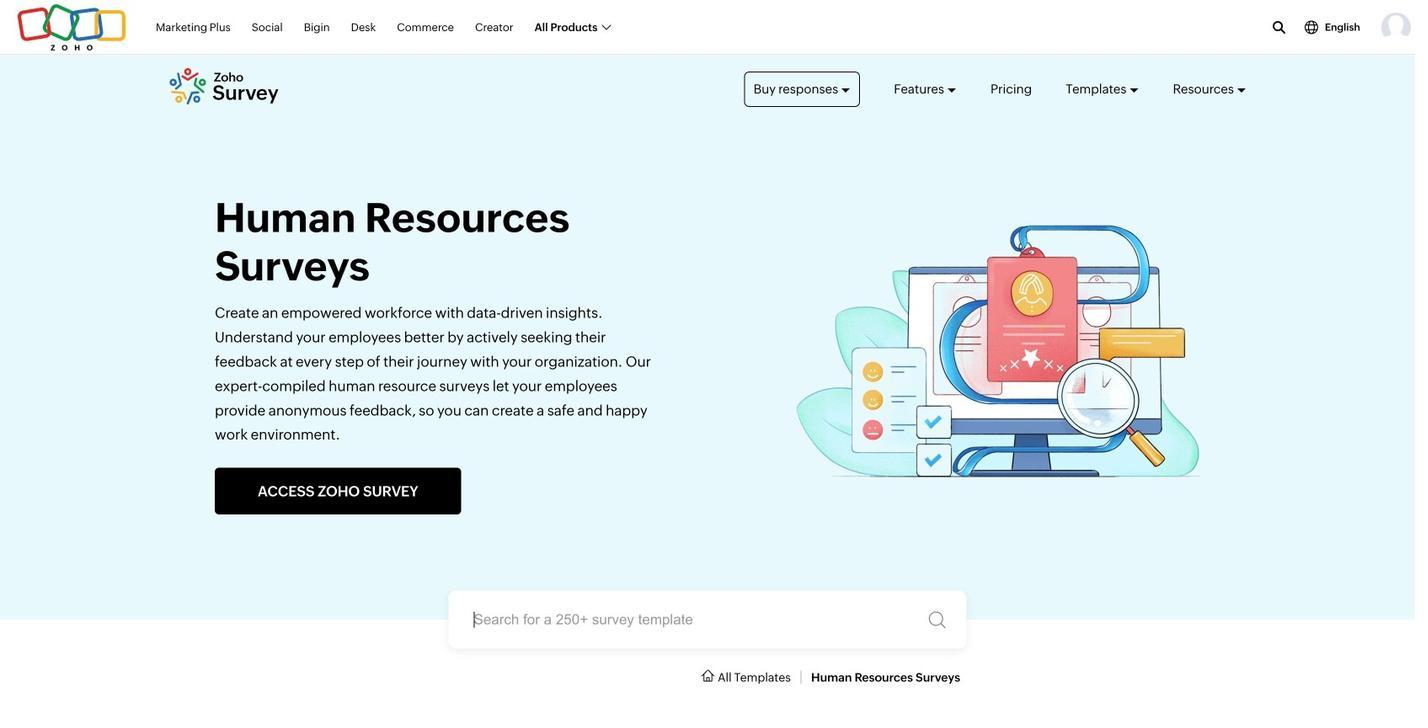 Task type: vqa. For each thing, say whether or not it's contained in the screenshot.
Zoho bookings Logo
no



Task type: describe. For each thing, give the bounding box(es) containing it.
human resources surveys image
[[796, 225, 1200, 478]]

Search for a 250+ survey template text field
[[449, 591, 967, 649]]

zoho survey logo image
[[168, 68, 279, 105]]

greg robinson image
[[1382, 13, 1411, 42]]



